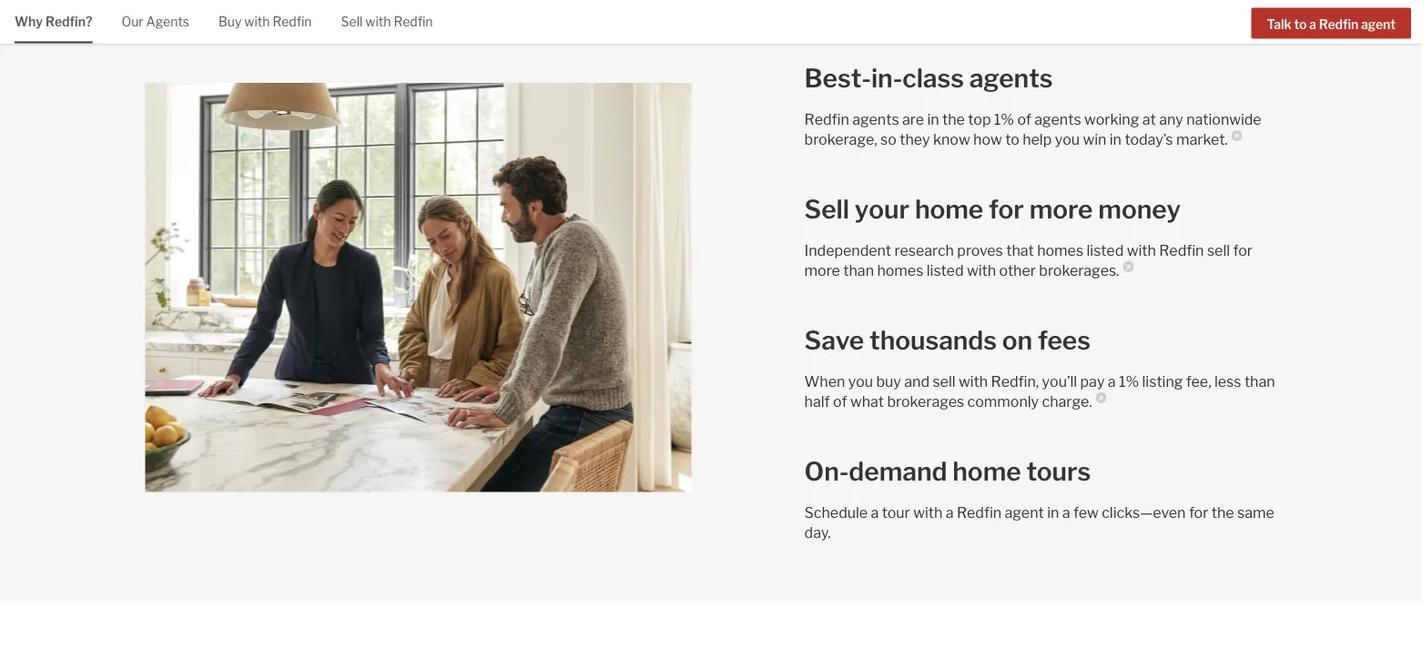 Task type: locate. For each thing, give the bounding box(es) containing it.
more
[[1030, 194, 1093, 225], [805, 262, 840, 280]]

0 vertical spatial disclaimer image
[[1232, 131, 1243, 142]]

home up research
[[915, 194, 984, 225]]

in left few on the bottom
[[1047, 504, 1059, 522]]

disclaimer image for redfin agents are in the top 1% of agents working at any nationwide brokerage, so they know how to help you win in today's market.
[[1232, 131, 1243, 142]]

0 vertical spatial the
[[942, 111, 965, 128]]

1 vertical spatial sell
[[805, 194, 850, 225]]

0 vertical spatial 1%
[[994, 111, 1014, 128]]

sell
[[1207, 242, 1230, 260], [933, 373, 956, 391]]

disclaimer image down nationwide
[[1232, 131, 1243, 142]]

0 horizontal spatial agent
[[1005, 504, 1044, 522]]

of
[[1017, 111, 1032, 128], [833, 393, 847, 411]]

1 vertical spatial to
[[1005, 131, 1020, 149]]

agents up the help
[[1035, 111, 1081, 128]]

market.
[[1176, 131, 1228, 149]]

0 vertical spatial than
[[843, 262, 874, 280]]

to right how
[[1005, 131, 1020, 149]]

0 horizontal spatial than
[[843, 262, 874, 280]]

0 vertical spatial listed
[[1087, 242, 1124, 260]]

disclaimer image
[[1232, 131, 1243, 142], [1123, 262, 1134, 273]]

class
[[903, 63, 964, 94]]

agent
[[1361, 16, 1396, 32], [1005, 504, 1044, 522]]

redfin inside the sell with redfin link
[[394, 14, 433, 30]]

0 horizontal spatial sell
[[341, 14, 363, 30]]

0 vertical spatial agent
[[1361, 16, 1396, 32]]

0 vertical spatial in
[[927, 111, 939, 128]]

listing
[[1142, 373, 1183, 391]]

0 vertical spatial to
[[1294, 16, 1307, 32]]

redfin inside independent research proves that homes listed with redfin sell for more than homes listed with other brokerages.
[[1159, 242, 1204, 260]]

money
[[1098, 194, 1181, 225]]

than down independent at the top right
[[843, 262, 874, 280]]

0 horizontal spatial disclaimer image
[[1123, 262, 1134, 273]]

a right talk
[[1309, 16, 1317, 32]]

they
[[900, 131, 930, 149]]

1%
[[994, 111, 1014, 128], [1119, 373, 1139, 391]]

why
[[15, 14, 43, 30]]

1 vertical spatial disclaimer image
[[1123, 262, 1134, 273]]

1 vertical spatial than
[[1245, 373, 1275, 391]]

why redfin?
[[15, 14, 92, 30]]

sell inside when you buy and sell with redfin, you'll pay a 1% listing fee, less than half of what brokerages commonly charge.
[[933, 373, 956, 391]]

same
[[1237, 504, 1275, 522]]

redfin agent with two customers talking at a kitchen table image
[[145, 83, 692, 493]]

0 horizontal spatial 1%
[[994, 111, 1014, 128]]

1% inside when you buy and sell with redfin, you'll pay a 1% listing fee, less than half of what brokerages commonly charge.
[[1119, 373, 1139, 391]]

of inside redfin agents are in the top 1% of agents working at any nationwide brokerage, so they know how to help you win in today's market.
[[1017, 111, 1032, 128]]

1% right top
[[994, 111, 1014, 128]]

0 horizontal spatial to
[[1005, 131, 1020, 149]]

0 vertical spatial home
[[915, 194, 984, 225]]

listed
[[1087, 242, 1124, 260], [927, 262, 964, 280]]

of right half
[[833, 393, 847, 411]]

sell up independent at the top right
[[805, 194, 850, 225]]

at
[[1143, 111, 1156, 128]]

when
[[805, 373, 845, 391]]

0 vertical spatial for
[[989, 194, 1024, 225]]

home for your
[[915, 194, 984, 225]]

1 vertical spatial the
[[1212, 504, 1234, 522]]

why redfin? link
[[15, 0, 92, 42]]

buy
[[219, 14, 242, 30]]

than
[[843, 262, 874, 280], [1245, 373, 1275, 391]]

redfin inside the talk to a redfin agent button
[[1319, 16, 1359, 32]]

redfin inside buy with redfin "link"
[[273, 14, 312, 30]]

the
[[942, 111, 965, 128], [1212, 504, 1234, 522]]

top
[[968, 111, 991, 128]]

disclaimer image right the brokerages. at the top
[[1123, 262, 1134, 273]]

1 horizontal spatial disclaimer image
[[1232, 131, 1243, 142]]

1 horizontal spatial than
[[1245, 373, 1275, 391]]

you left "win"
[[1055, 131, 1080, 149]]

1 horizontal spatial to
[[1294, 16, 1307, 32]]

1 vertical spatial homes
[[877, 262, 924, 280]]

1 vertical spatial sell
[[933, 373, 956, 391]]

sell for sell with redfin
[[341, 14, 363, 30]]

1 horizontal spatial of
[[1017, 111, 1032, 128]]

listed down research
[[927, 262, 964, 280]]

1 vertical spatial of
[[833, 393, 847, 411]]

1 horizontal spatial homes
[[1037, 242, 1084, 260]]

2 horizontal spatial for
[[1233, 242, 1253, 260]]

1 horizontal spatial you
[[1055, 131, 1080, 149]]

0 horizontal spatial more
[[805, 262, 840, 280]]

homes down research
[[877, 262, 924, 280]]

2 vertical spatial for
[[1189, 504, 1209, 522]]

home
[[915, 194, 984, 225], [953, 457, 1021, 488]]

to
[[1294, 16, 1307, 32], [1005, 131, 1020, 149]]

sell with redfin
[[341, 14, 433, 30]]

the left same
[[1212, 504, 1234, 522]]

1% inside redfin agents are in the top 1% of agents working at any nationwide brokerage, so they know how to help you win in today's market.
[[994, 111, 1014, 128]]

more up that in the right of the page
[[1030, 194, 1093, 225]]

what
[[850, 393, 884, 411]]

our agents
[[122, 14, 189, 30]]

than right less
[[1245, 373, 1275, 391]]

home left tours
[[953, 457, 1021, 488]]

1 vertical spatial for
[[1233, 242, 1253, 260]]

0 vertical spatial sell
[[341, 14, 363, 30]]

0 vertical spatial of
[[1017, 111, 1032, 128]]

1% left listing
[[1119, 373, 1139, 391]]

homes up the brokerages. at the top
[[1037, 242, 1084, 260]]

so
[[881, 131, 897, 149]]

independent research proves that homes listed with redfin sell for more than homes listed with other brokerages.
[[805, 242, 1253, 280]]

you up what
[[848, 373, 873, 391]]

a left few on the bottom
[[1062, 504, 1070, 522]]

on-
[[805, 457, 849, 488]]

you inside redfin agents are in the top 1% of agents working at any nationwide brokerage, so they know how to help you win in today's market.
[[1055, 131, 1080, 149]]

1 horizontal spatial agent
[[1361, 16, 1396, 32]]

independent
[[805, 242, 891, 260]]

redfin
[[273, 14, 312, 30], [394, 14, 433, 30], [1319, 16, 1359, 32], [805, 111, 849, 128], [1159, 242, 1204, 260], [957, 504, 1002, 522]]

the up 'know'
[[942, 111, 965, 128]]

0 vertical spatial sell
[[1207, 242, 1230, 260]]

proves
[[957, 242, 1003, 260]]

listed up the brokerages. at the top
[[1087, 242, 1124, 260]]

redfin inside redfin agents are in the top 1% of agents working at any nationwide brokerage, so they know how to help you win in today's market.
[[805, 111, 849, 128]]

agent inside "schedule a tour with a redfin agent in a few clicks—even for the same day."
[[1005, 504, 1044, 522]]

for
[[989, 194, 1024, 225], [1233, 242, 1253, 260], [1189, 504, 1209, 522]]

2 vertical spatial in
[[1047, 504, 1059, 522]]

1 horizontal spatial the
[[1212, 504, 1234, 522]]

fee,
[[1186, 373, 1212, 391]]

agent inside button
[[1361, 16, 1396, 32]]

0 horizontal spatial sell
[[933, 373, 956, 391]]

buy with redfin
[[219, 14, 312, 30]]

a down on-demand home tours at bottom right
[[946, 504, 954, 522]]

for inside independent research proves that homes listed with redfin sell for more than homes listed with other brokerages.
[[1233, 242, 1253, 260]]

of inside when you buy and sell with redfin, you'll pay a 1% listing fee, less than half of what brokerages commonly charge.
[[833, 393, 847, 411]]

in inside "schedule a tour with a redfin agent in a few clicks—even for the same day."
[[1047, 504, 1059, 522]]

in
[[927, 111, 939, 128], [1110, 131, 1122, 149], [1047, 504, 1059, 522]]

0 horizontal spatial you
[[848, 373, 873, 391]]

win
[[1083, 131, 1107, 149]]

1 horizontal spatial 1%
[[1119, 373, 1139, 391]]

in right are
[[927, 111, 939, 128]]

sell for sell your home for more money
[[805, 194, 850, 225]]

homes
[[1037, 242, 1084, 260], [877, 262, 924, 280]]

0 horizontal spatial of
[[833, 393, 847, 411]]

0 horizontal spatial in
[[927, 111, 939, 128]]

few
[[1074, 504, 1099, 522]]

disclaimer image
[[1096, 393, 1107, 404]]

a inside when you buy and sell with redfin, you'll pay a 1% listing fee, less than half of what brokerages commonly charge.
[[1108, 373, 1116, 391]]

1 horizontal spatial sell
[[1207, 242, 1230, 260]]

brokerages.
[[1039, 262, 1120, 280]]

more down independent at the top right
[[805, 262, 840, 280]]

1 vertical spatial more
[[805, 262, 840, 280]]

you inside when you buy and sell with redfin, you'll pay a 1% listing fee, less than half of what brokerages commonly charge.
[[848, 373, 873, 391]]

a right "pay"
[[1108, 373, 1116, 391]]

0 horizontal spatial the
[[942, 111, 965, 128]]

talk to a redfin agent
[[1267, 16, 1396, 32]]

0 vertical spatial you
[[1055, 131, 1080, 149]]

1 vertical spatial in
[[1110, 131, 1122, 149]]

1 vertical spatial you
[[848, 373, 873, 391]]

with
[[244, 14, 270, 30], [365, 14, 391, 30], [1127, 242, 1156, 260], [967, 262, 996, 280], [959, 373, 988, 391], [913, 504, 943, 522]]

to right talk
[[1294, 16, 1307, 32]]

with inside when you buy and sell with redfin, you'll pay a 1% listing fee, less than half of what brokerages commonly charge.
[[959, 373, 988, 391]]

a
[[1309, 16, 1317, 32], [1108, 373, 1116, 391], [871, 504, 879, 522], [946, 504, 954, 522], [1062, 504, 1070, 522]]

you
[[1055, 131, 1080, 149], [848, 373, 873, 391]]

1 horizontal spatial sell
[[805, 194, 850, 225]]

sell right buy with redfin at the left top of the page
[[341, 14, 363, 30]]

1 vertical spatial 1%
[[1119, 373, 1139, 391]]

talk to a redfin agent button
[[1251, 8, 1411, 38]]

0 horizontal spatial listed
[[927, 262, 964, 280]]

schedule a tour with a redfin agent in a few clicks—even for the same day.
[[805, 504, 1275, 542]]

in down working
[[1110, 131, 1122, 149]]

that
[[1006, 242, 1034, 260]]

1 horizontal spatial in
[[1047, 504, 1059, 522]]

of up the help
[[1017, 111, 1032, 128]]

how
[[973, 131, 1002, 149]]

disclaimer image for independent research proves that homes listed with redfin sell for more than homes listed with other brokerages.
[[1123, 262, 1134, 273]]

today's
[[1125, 131, 1173, 149]]

1 vertical spatial agent
[[1005, 504, 1044, 522]]

sell
[[341, 14, 363, 30], [805, 194, 850, 225]]

talk
[[1267, 16, 1292, 32]]

1 horizontal spatial for
[[1189, 504, 1209, 522]]

1 horizontal spatial more
[[1030, 194, 1093, 225]]

1 vertical spatial home
[[953, 457, 1021, 488]]

agents
[[969, 63, 1053, 94], [853, 111, 899, 128], [1035, 111, 1081, 128]]



Task type: describe. For each thing, give the bounding box(es) containing it.
with inside buy with redfin "link"
[[244, 14, 270, 30]]

agents up so
[[853, 111, 899, 128]]

half
[[805, 393, 830, 411]]

0 vertical spatial more
[[1030, 194, 1093, 225]]

buy
[[876, 373, 901, 391]]

in-
[[871, 63, 903, 94]]

to inside redfin agents are in the top 1% of agents working at any nationwide brokerage, so they know how to help you win in today's market.
[[1005, 131, 1020, 149]]

any
[[1159, 111, 1183, 128]]

to inside button
[[1294, 16, 1307, 32]]

pay
[[1080, 373, 1105, 391]]

when you buy and sell with redfin, you'll pay a 1% listing fee, less than half of what brokerages commonly charge.
[[805, 373, 1275, 411]]

on
[[1002, 326, 1033, 357]]

day.
[[805, 524, 831, 542]]

best-in-class agents
[[805, 63, 1053, 94]]

you'll
[[1042, 373, 1077, 391]]

and
[[904, 373, 930, 391]]

with inside "schedule a tour with a redfin agent in a few clicks—even for the same day."
[[913, 504, 943, 522]]

save
[[805, 326, 864, 357]]

working
[[1085, 111, 1139, 128]]

more inside independent research proves that homes listed with redfin sell for more than homes listed with other brokerages.
[[805, 262, 840, 280]]

research
[[895, 242, 954, 260]]

sell inside independent research proves that homes listed with redfin sell for more than homes listed with other brokerages.
[[1207, 242, 1230, 260]]

tour
[[882, 504, 910, 522]]

our
[[122, 14, 144, 30]]

commonly
[[968, 393, 1039, 411]]

save thousands on fees
[[805, 326, 1091, 357]]

agents
[[146, 14, 189, 30]]

the inside redfin agents are in the top 1% of agents working at any nationwide brokerage, so they know how to help you win in today's market.
[[942, 111, 965, 128]]

the inside "schedule a tour with a redfin agent in a few clicks—even for the same day."
[[1212, 504, 1234, 522]]

2 horizontal spatial in
[[1110, 131, 1122, 149]]

your
[[855, 194, 910, 225]]

sell your home for more money
[[805, 194, 1181, 225]]

less
[[1215, 373, 1242, 391]]

on-demand home tours
[[805, 457, 1091, 488]]

home for demand
[[953, 457, 1021, 488]]

for inside "schedule a tour with a redfin agent in a few clicks—even for the same day."
[[1189, 504, 1209, 522]]

our agents link
[[122, 0, 189, 42]]

buy with redfin link
[[219, 0, 312, 42]]

0 horizontal spatial homes
[[877, 262, 924, 280]]

with inside the sell with redfin link
[[365, 14, 391, 30]]

redfin?
[[45, 14, 92, 30]]

0 horizontal spatial for
[[989, 194, 1024, 225]]

are
[[902, 111, 924, 128]]

1 vertical spatial listed
[[927, 262, 964, 280]]

best-
[[805, 63, 871, 94]]

than inside independent research proves that homes listed with redfin sell for more than homes listed with other brokerages.
[[843, 262, 874, 280]]

agents up top
[[969, 63, 1053, 94]]

sell with redfin link
[[341, 0, 433, 42]]

redfin inside "schedule a tour with a redfin agent in a few clicks—even for the same day."
[[957, 504, 1002, 522]]

clicks—even
[[1102, 504, 1186, 522]]

help
[[1023, 131, 1052, 149]]

thousands
[[870, 326, 997, 357]]

know
[[933, 131, 970, 149]]

other
[[999, 262, 1036, 280]]

brokerages
[[887, 393, 964, 411]]

fees
[[1038, 326, 1091, 357]]

than inside when you buy and sell with redfin, you'll pay a 1% listing fee, less than half of what brokerages commonly charge.
[[1245, 373, 1275, 391]]

tours
[[1027, 457, 1091, 488]]

a left tour
[[871, 504, 879, 522]]

charge.
[[1042, 393, 1092, 411]]

redfin agents are in the top 1% of agents working at any nationwide brokerage, so they know how to help you win in today's market.
[[805, 111, 1262, 149]]

nationwide
[[1187, 111, 1262, 128]]

redfin,
[[991, 373, 1039, 391]]

1 horizontal spatial listed
[[1087, 242, 1124, 260]]

brokerage,
[[805, 131, 877, 149]]

demand
[[849, 457, 947, 488]]

a inside button
[[1309, 16, 1317, 32]]

schedule
[[805, 504, 868, 522]]

0 vertical spatial homes
[[1037, 242, 1084, 260]]



Task type: vqa. For each thing, say whether or not it's contained in the screenshot.
See my estimate button
no



